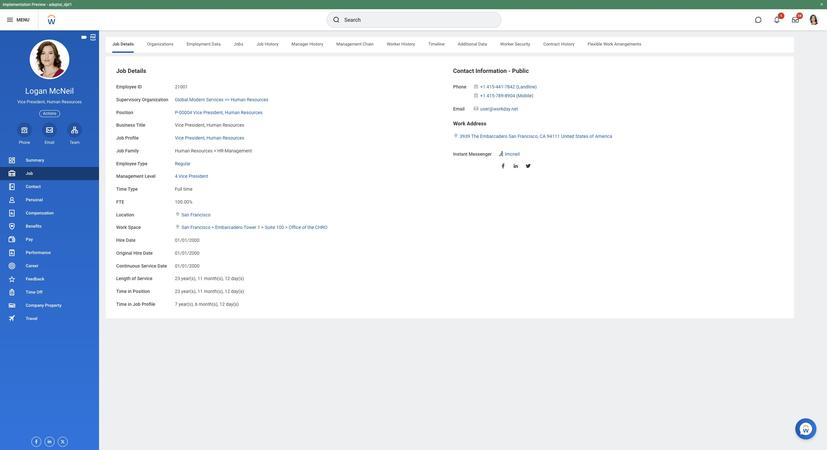 Task type: vqa. For each thing, say whether or not it's contained in the screenshot.


Task type: locate. For each thing, give the bounding box(es) containing it.
01/01/2000 up continuous service date element
[[175, 251, 200, 256]]

resources down mcneil
[[62, 100, 82, 104]]

year(s), for time in position
[[181, 289, 197, 295]]

navigation pane region
[[0, 30, 99, 451]]

year(s), inside time in position element
[[181, 289, 197, 295]]

of left the
[[302, 225, 307, 230]]

0 horizontal spatial management
[[116, 174, 144, 179]]

0 vertical spatial facebook image
[[501, 163, 507, 169]]

team logan mcneil element
[[67, 140, 82, 145]]

0 horizontal spatial date
[[126, 238, 136, 243]]

resources inside navigation pane region
[[62, 100, 82, 104]]

additional
[[458, 42, 478, 47]]

job down time in position
[[133, 302, 141, 307]]

0 vertical spatial type
[[138, 161, 148, 166]]

2 vertical spatial san
[[182, 225, 189, 230]]

original
[[116, 251, 132, 256]]

- left public
[[509, 67, 511, 74]]

in for position
[[128, 289, 132, 295]]

3939
[[460, 134, 471, 139]]

1 francisco from the top
[[191, 212, 211, 218]]

management level
[[116, 174, 156, 179]]

0 vertical spatial service
[[141, 264, 157, 269]]

full time element
[[175, 185, 193, 192]]

management down 'employee type'
[[116, 174, 144, 179]]

summary link
[[0, 154, 99, 167]]

1 vertical spatial location image
[[175, 212, 180, 217]]

francisco,
[[518, 134, 539, 139]]

month(s), right 6
[[199, 302, 219, 307]]

4 history from the left
[[561, 42, 575, 47]]

0 horizontal spatial worker
[[387, 42, 401, 47]]

1 vertical spatial 11
[[198, 289, 203, 295]]

2 phone image from the top
[[473, 93, 479, 98]]

president, down logan
[[27, 100, 46, 104]]

instant messenger
[[454, 152, 492, 157]]

hr-
[[218, 148, 225, 154]]

resources down vice president, human resources link
[[191, 148, 213, 154]]

0 horizontal spatial hire
[[116, 238, 125, 243]]

1 vertical spatial mail image
[[46, 126, 54, 134]]

2 vertical spatial vice president, human resources
[[175, 136, 245, 141]]

1 horizontal spatial date
[[143, 251, 153, 256]]

01/01/2000 down original hire date element
[[175, 264, 200, 269]]

2 horizontal spatial work
[[604, 42, 614, 47]]

0 vertical spatial profile
[[125, 136, 139, 141]]

4
[[175, 174, 178, 179]]

2 415- from the top
[[487, 93, 496, 98]]

1 horizontal spatial of
[[302, 225, 307, 230]]

0 vertical spatial 12
[[225, 276, 230, 282]]

0 vertical spatial 23
[[175, 276, 180, 282]]

mail image up the address
[[473, 106, 479, 111]]

original hire date
[[116, 251, 153, 256]]

date up continuous service date
[[143, 251, 153, 256]]

p-00004 vice president, human resources link
[[175, 109, 263, 115]]

location image up location image
[[175, 212, 180, 217]]

hire date
[[116, 238, 136, 243]]

contact inside group
[[454, 67, 475, 74]]

property
[[45, 303, 62, 308]]

day(s) inside time in position element
[[231, 289, 244, 295]]

1 vertical spatial -
[[509, 67, 511, 74]]

2 worker from the left
[[501, 42, 514, 47]]

management for management level
[[116, 174, 144, 179]]

career image
[[8, 262, 16, 270]]

3 01/01/2000 from the top
[[175, 264, 200, 269]]

2 in from the top
[[128, 302, 132, 307]]

human down logan mcneil
[[47, 100, 61, 104]]

year(s), down continuous service date element
[[181, 276, 197, 282]]

data right additional
[[479, 42, 488, 47]]

1 horizontal spatial email
[[454, 106, 465, 112]]

human up regular link
[[175, 148, 190, 154]]

employee up supervisory
[[116, 84, 137, 90]]

1 vertical spatial management
[[225, 148, 252, 154]]

23 year(s), 11 month(s), 12 day(s) up time in position element
[[175, 276, 244, 282]]

year(s), up 6
[[181, 289, 197, 295]]

2 vertical spatial management
[[116, 174, 144, 179]]

1 horizontal spatial 1
[[781, 14, 783, 18]]

0 horizontal spatial email
[[45, 140, 54, 145]]

month(s), inside 'length of service' element
[[204, 276, 224, 282]]

contract history
[[544, 42, 575, 47]]

chro
[[315, 225, 328, 230]]

01/01/2000
[[175, 238, 200, 243], [175, 251, 200, 256], [175, 264, 200, 269]]

security
[[515, 42, 531, 47]]

0 horizontal spatial of
[[132, 276, 136, 282]]

- inside group
[[509, 67, 511, 74]]

date left continuous service date element
[[158, 264, 167, 269]]

1 employee from the top
[[116, 84, 137, 90]]

phone image
[[20, 126, 29, 134]]

2 francisco from the top
[[191, 225, 211, 230]]

history for job history
[[265, 42, 279, 47]]

+1 for +1 415-441-7842 (landline)
[[481, 84, 486, 90]]

job link
[[0, 167, 99, 180]]

789-
[[496, 93, 505, 98]]

1 vertical spatial date
[[143, 251, 153, 256]]

san left francisco,
[[509, 134, 517, 139]]

1 vertical spatial work
[[454, 121, 466, 127]]

12 up time in position element
[[225, 276, 230, 282]]

length of service
[[116, 276, 153, 282]]

linkedin image
[[45, 438, 52, 445]]

94111
[[547, 134, 560, 139]]

0 vertical spatial phone image
[[473, 84, 479, 89]]

summary image
[[8, 157, 16, 165]]

vice down logan
[[17, 100, 26, 104]]

email up summary link
[[45, 140, 54, 145]]

0 vertical spatial embarcadero
[[481, 134, 508, 139]]

0 horizontal spatial facebook image
[[32, 438, 39, 445]]

year(s), inside 'length of service' element
[[181, 276, 197, 282]]

san francisco link
[[182, 211, 211, 218]]

+1 inside +1 415-789-8904 (mobile) link
[[481, 93, 486, 98]]

personal link
[[0, 194, 99, 207]]

year(s), for length of service
[[181, 276, 197, 282]]

2 vertical spatial 01/01/2000
[[175, 264, 200, 269]]

1 horizontal spatial embarcadero
[[481, 134, 508, 139]]

1 horizontal spatial contact
[[454, 67, 475, 74]]

1 horizontal spatial worker
[[501, 42, 514, 47]]

0 vertical spatial year(s),
[[181, 276, 197, 282]]

year(s), right 7
[[179, 302, 194, 307]]

23 inside time in position element
[[175, 289, 180, 295]]

2 vertical spatial year(s),
[[179, 302, 194, 307]]

email inside 'popup button'
[[45, 140, 54, 145]]

implementation
[[3, 2, 31, 7]]

7842
[[505, 84, 516, 90]]

day(s) for time in position
[[231, 289, 244, 295]]

1 vertical spatial phone
[[19, 140, 30, 145]]

01/01/2000 up original hire date element
[[175, 238, 200, 243]]

2 11 from the top
[[198, 289, 203, 295]]

work right flexible
[[604, 42, 614, 47]]

11 inside 'length of service' element
[[198, 276, 203, 282]]

vice
[[17, 100, 26, 104], [193, 110, 202, 115], [175, 123, 184, 128], [175, 136, 184, 141], [179, 174, 188, 179]]

+1 inside +1 415-441-7842 (landline) link
[[481, 84, 486, 90]]

2 vertical spatial date
[[158, 264, 167, 269]]

in down "length of service"
[[128, 289, 132, 295]]

day(s) up time in position element
[[231, 276, 244, 282]]

performance
[[26, 251, 51, 255]]

1 right notifications large icon
[[781, 14, 783, 18]]

menu button
[[0, 9, 38, 30]]

month(s), up time in position element
[[204, 276, 224, 282]]

job down summary
[[26, 171, 33, 176]]

0 horizontal spatial mail image
[[46, 126, 54, 134]]

1 vertical spatial email
[[45, 140, 54, 145]]

23 for time in position
[[175, 289, 180, 295]]

modern
[[189, 97, 205, 102]]

0 vertical spatial hire
[[116, 238, 125, 243]]

president, inside 'business title' element
[[185, 123, 206, 128]]

hire up continuous service date
[[134, 251, 142, 256]]

> inside job family element
[[214, 148, 216, 154]]

(mobile)
[[517, 93, 534, 98]]

1 horizontal spatial data
[[479, 42, 488, 47]]

0 vertical spatial vice president, human resources
[[17, 100, 82, 104]]

length of service element
[[175, 272, 244, 282]]

0 vertical spatial details
[[121, 42, 134, 47]]

mail image
[[473, 106, 479, 111], [46, 126, 54, 134]]

francisco for san francisco > embarcadero tower 1 > suite 100 > office of the chro
[[191, 225, 211, 230]]

service down continuous service date
[[137, 276, 153, 282]]

1 vertical spatial phone image
[[473, 93, 479, 98]]

2 history from the left
[[310, 42, 324, 47]]

year(s),
[[181, 276, 197, 282], [181, 289, 197, 295], [179, 302, 194, 307]]

hire up original
[[116, 238, 125, 243]]

details up id
[[128, 67, 146, 74]]

2 23 year(s), 11 month(s), 12 day(s) from the top
[[175, 289, 244, 295]]

list containing summary
[[0, 154, 99, 326]]

0 horizontal spatial data
[[212, 42, 221, 47]]

0 vertical spatial in
[[128, 289, 132, 295]]

data right employment
[[212, 42, 221, 47]]

type up the management level
[[138, 161, 148, 166]]

resources inside job family element
[[191, 148, 213, 154]]

0 vertical spatial 01/01/2000
[[175, 238, 200, 243]]

1 data from the left
[[212, 42, 221, 47]]

office
[[289, 225, 301, 230]]

0 horizontal spatial work
[[116, 225, 127, 230]]

embarcadero inside contact information - public group
[[481, 134, 508, 139]]

job details up employee id
[[116, 67, 146, 74]]

+1 415-789-8904 (mobile)
[[481, 93, 534, 98]]

team
[[70, 140, 80, 145]]

information
[[476, 67, 507, 74]]

contact information - public group
[[454, 67, 784, 173]]

2 +1 from the top
[[481, 93, 486, 98]]

1 vertical spatial profile
[[142, 302, 155, 307]]

time up 'fte'
[[116, 187, 127, 192]]

1 vertical spatial 23 year(s), 11 month(s), 12 day(s)
[[175, 289, 244, 295]]

personal
[[26, 198, 43, 203]]

time down time in position
[[116, 302, 127, 307]]

of right the states
[[590, 134, 595, 139]]

month(s), inside time in position element
[[204, 289, 224, 295]]

position up time in job profile
[[133, 289, 150, 295]]

compensation image
[[8, 210, 16, 217]]

job details button
[[116, 67, 146, 74]]

personal image
[[8, 196, 16, 204]]

full time
[[175, 187, 193, 192]]

type down the management level
[[128, 187, 138, 192]]

1 vertical spatial 01/01/2000
[[175, 251, 200, 256]]

0 vertical spatial +1
[[481, 84, 486, 90]]

human inside navigation pane region
[[47, 100, 61, 104]]

location image for location
[[175, 212, 180, 217]]

management for management chain
[[337, 42, 362, 47]]

0 vertical spatial contact
[[454, 67, 475, 74]]

month(s),
[[204, 276, 224, 282], [204, 289, 224, 295], [199, 302, 219, 307]]

time down length
[[116, 289, 127, 295]]

12 inside time in position element
[[225, 289, 230, 295]]

year(s), inside time in job profile element
[[179, 302, 194, 307]]

2 horizontal spatial date
[[158, 264, 167, 269]]

job family
[[116, 148, 139, 154]]

11 up time in job profile element
[[198, 289, 203, 295]]

1 01/01/2000 from the top
[[175, 238, 200, 243]]

supervisory
[[116, 97, 141, 102]]

jobs
[[234, 42, 243, 47]]

company property link
[[0, 299, 99, 313]]

list
[[0, 154, 99, 326]]

location
[[116, 212, 134, 218]]

11 up time in position element
[[198, 276, 203, 282]]

original hire date element
[[175, 247, 200, 257]]

0 vertical spatial 11
[[198, 276, 203, 282]]

3 history from the left
[[402, 42, 416, 47]]

vice up regular link
[[175, 136, 184, 141]]

day(s) down 'length of service' element
[[231, 289, 244, 295]]

+1 415-441-7842 (landline) link
[[481, 83, 537, 90]]

san for san francisco
[[182, 212, 189, 218]]

1 horizontal spatial hire
[[134, 251, 142, 256]]

profile down time in position
[[142, 302, 155, 307]]

2 vertical spatial of
[[132, 276, 136, 282]]

time left off
[[26, 290, 36, 295]]

- inside menu banner
[[47, 2, 48, 7]]

12 for length of service
[[225, 276, 230, 282]]

1
[[781, 14, 783, 18], [258, 225, 260, 230]]

0 vertical spatial francisco
[[191, 212, 211, 218]]

title
[[136, 123, 145, 128]]

phone image
[[473, 84, 479, 89], [473, 93, 479, 98]]

san francisco > embarcadero tower 1 > suite 100 > office of the chro link
[[182, 224, 328, 230]]

2 employee from the top
[[116, 161, 137, 166]]

vice down p-
[[175, 123, 184, 128]]

work inside job details group
[[116, 225, 127, 230]]

resources inside 'business title' element
[[223, 123, 245, 128]]

company property image
[[8, 302, 16, 310]]

2 01/01/2000 from the top
[[175, 251, 200, 256]]

8904
[[505, 93, 516, 98]]

1 worker from the left
[[387, 42, 401, 47]]

0 vertical spatial phone
[[454, 84, 467, 90]]

1 vertical spatial month(s),
[[204, 289, 224, 295]]

continuous service date element
[[175, 260, 200, 269]]

0 horizontal spatial -
[[47, 2, 48, 7]]

contract
[[544, 42, 560, 47]]

day(s) inside time in job profile element
[[226, 302, 239, 307]]

day(s) for length of service
[[231, 276, 244, 282]]

1 in from the top
[[128, 289, 132, 295]]

job details up job details button
[[112, 42, 134, 47]]

location image
[[175, 225, 180, 229]]

date down the work space
[[126, 238, 136, 243]]

actions
[[43, 111, 56, 116]]

continuous
[[116, 264, 140, 269]]

search image
[[333, 16, 341, 24]]

vice inside 'business title' element
[[175, 123, 184, 128]]

Search Workday  search field
[[345, 13, 488, 27]]

1 vertical spatial year(s),
[[181, 289, 197, 295]]

location image left 3939
[[454, 134, 459, 138]]

1 11 from the top
[[198, 276, 203, 282]]

embarcadero inside job details group
[[215, 225, 243, 230]]

1 vertical spatial facebook image
[[32, 438, 39, 445]]

1 vertical spatial embarcadero
[[215, 225, 243, 230]]

1 horizontal spatial -
[[509, 67, 511, 74]]

worker security
[[501, 42, 531, 47]]

1 vertical spatial day(s)
[[231, 289, 244, 295]]

tab list
[[106, 37, 795, 53]]

time off link
[[0, 286, 99, 299]]

in for job
[[128, 302, 132, 307]]

100.00%
[[175, 200, 193, 205]]

6
[[195, 302, 198, 307]]

0 horizontal spatial location image
[[175, 212, 180, 217]]

president, down 00004
[[185, 123, 206, 128]]

0 vertical spatial month(s),
[[204, 276, 224, 282]]

service down original hire date
[[141, 264, 157, 269]]

23 year(s), 11 month(s), 12 day(s) up time in job profile element
[[175, 289, 244, 295]]

time in job profile element
[[175, 298, 239, 308]]

415- up 789-
[[487, 84, 496, 90]]

0 horizontal spatial contact
[[26, 184, 41, 189]]

management left chain
[[337, 42, 362, 47]]

san francisco > embarcadero tower 1 > suite 100 > office of the chro
[[182, 225, 328, 230]]

facebook image left linkedin icon
[[32, 438, 39, 445]]

month(s), inside time in job profile element
[[199, 302, 219, 307]]

11
[[198, 276, 203, 282], [198, 289, 203, 295]]

1 history from the left
[[265, 42, 279, 47]]

continuous service date
[[116, 264, 167, 269]]

0 vertical spatial mail image
[[473, 106, 479, 111]]

vice president, human resources up job family element
[[175, 136, 245, 141]]

human inside 'business title' element
[[207, 123, 222, 128]]

hire date element
[[175, 234, 200, 244]]

1 horizontal spatial phone
[[454, 84, 467, 90]]

san inside contact information - public group
[[509, 134, 517, 139]]

phone logan mcneil element
[[17, 140, 32, 145]]

0 horizontal spatial 1
[[258, 225, 260, 230]]

san down 100.00%
[[182, 212, 189, 218]]

day(s) inside 'length of service' element
[[231, 276, 244, 282]]

public
[[513, 67, 529, 74]]

1 vertical spatial type
[[128, 187, 138, 192]]

contact for contact information - public
[[454, 67, 475, 74]]

12 inside 'length of service' element
[[225, 276, 230, 282]]

23 down continuous service date element
[[175, 276, 180, 282]]

location image inside job details group
[[175, 212, 180, 217]]

12 inside time in job profile element
[[220, 302, 225, 307]]

work left space
[[116, 225, 127, 230]]

travel
[[26, 317, 37, 322]]

date for hire
[[143, 251, 153, 256]]

tag image
[[81, 34, 88, 41]]

+1 left 441-
[[481, 84, 486, 90]]

23 up 7
[[175, 289, 180, 295]]

415- down 441-
[[487, 93, 496, 98]]

vice president, human resources inside navigation pane region
[[17, 100, 82, 104]]

job
[[112, 42, 120, 47], [257, 42, 264, 47], [116, 67, 126, 74], [116, 136, 124, 141], [116, 148, 124, 154], [26, 171, 33, 176], [133, 302, 141, 307]]

0 vertical spatial -
[[47, 2, 48, 7]]

francisco for san francisco
[[191, 212, 211, 218]]

1 vertical spatial in
[[128, 302, 132, 307]]

performance image
[[8, 249, 16, 257]]

embarcadero right the
[[481, 134, 508, 139]]

worker for worker history
[[387, 42, 401, 47]]

job family element
[[175, 144, 252, 154]]

chain
[[363, 42, 374, 47]]

12 for time in position
[[225, 289, 230, 295]]

employee id element
[[175, 80, 188, 90]]

0 vertical spatial day(s)
[[231, 276, 244, 282]]

0 vertical spatial email
[[454, 106, 465, 112]]

1 right tower
[[258, 225, 260, 230]]

pay link
[[0, 233, 99, 247]]

12 down time in position element
[[220, 302, 225, 307]]

view printable version (pdf) image
[[90, 34, 97, 41]]

month(s), for time in position
[[204, 289, 224, 295]]

of right length
[[132, 276, 136, 282]]

1 23 year(s), 11 month(s), 12 day(s) from the top
[[175, 276, 244, 282]]

business title element
[[175, 119, 245, 129]]

1 vertical spatial +1
[[481, 93, 486, 98]]

history down search workday search box
[[402, 42, 416, 47]]

vice president, human resources up vice president, human resources link
[[175, 123, 245, 128]]

facebook image
[[501, 163, 507, 169], [32, 438, 39, 445]]

0 vertical spatial 1
[[781, 14, 783, 18]]

worker left security
[[501, 42, 514, 47]]

contact inside 'list'
[[26, 184, 41, 189]]

1 415- from the top
[[487, 84, 496, 90]]

1 vertical spatial position
[[133, 289, 150, 295]]

2 data from the left
[[479, 42, 488, 47]]

organizations
[[147, 42, 174, 47]]

time inside navigation pane region
[[26, 290, 36, 295]]

work inside contact information - public group
[[454, 121, 466, 127]]

in down time in position
[[128, 302, 132, 307]]

address
[[467, 121, 487, 127]]

phone button
[[17, 123, 32, 145]]

worker history
[[387, 42, 416, 47]]

2 23 from the top
[[175, 289, 180, 295]]

1 vertical spatial vice president, human resources
[[175, 123, 245, 128]]

human up vice president, human resources link
[[207, 123, 222, 128]]

location image
[[454, 134, 459, 138], [175, 212, 180, 217]]

2 vertical spatial month(s),
[[199, 302, 219, 307]]

23 inside 'length of service' element
[[175, 276, 180, 282]]

contact down additional
[[454, 67, 475, 74]]

1 vertical spatial contact
[[26, 184, 41, 189]]

-
[[47, 2, 48, 7], [509, 67, 511, 74]]

1 vertical spatial san
[[182, 212, 189, 218]]

day(s) for time in job profile
[[226, 302, 239, 307]]

01/01/2000 for hire date
[[175, 238, 200, 243]]

0 vertical spatial job details
[[112, 42, 134, 47]]

san for san francisco > embarcadero tower 1 > suite 100 > office of the chro
[[182, 225, 189, 230]]

embarcadero left tower
[[215, 225, 243, 230]]

415- for 789-
[[487, 93, 496, 98]]

0 vertical spatial employee
[[116, 84, 137, 90]]

1 +1 from the top
[[481, 84, 486, 90]]

1 inside button
[[781, 14, 783, 18]]

day(s) down time in position element
[[226, 302, 239, 307]]

san right location image
[[182, 225, 189, 230]]

1 horizontal spatial location image
[[454, 134, 459, 138]]

lmcneil
[[506, 152, 520, 157]]

2 vertical spatial work
[[116, 225, 127, 230]]

work up 3939
[[454, 121, 466, 127]]

history left manager
[[265, 42, 279, 47]]

regular
[[175, 161, 191, 166]]

1 vertical spatial 12
[[225, 289, 230, 295]]

contact up personal on the top left of page
[[26, 184, 41, 189]]

1 vertical spatial employee
[[116, 161, 137, 166]]

1 23 from the top
[[175, 276, 180, 282]]

0 vertical spatial of
[[590, 134, 595, 139]]

34 button
[[789, 13, 804, 27]]

time off
[[26, 290, 43, 295]]

+1
[[481, 84, 486, 90], [481, 93, 486, 98]]

1 phone image from the top
[[473, 84, 479, 89]]

1 vertical spatial francisco
[[191, 225, 211, 230]]

email inside contact information - public group
[[454, 106, 465, 112]]

11 inside time in position element
[[198, 289, 203, 295]]

contact image
[[8, 183, 16, 191]]

vice president, human resources down logan mcneil
[[17, 100, 82, 104]]

1 horizontal spatial management
[[225, 148, 252, 154]]

details up job details button
[[121, 42, 134, 47]]

+1 left 789-
[[481, 93, 486, 98]]

1 horizontal spatial profile
[[142, 302, 155, 307]]

1 vertical spatial 415-
[[487, 93, 496, 98]]

profile up family
[[125, 136, 139, 141]]

flexible
[[588, 42, 603, 47]]



Task type: describe. For each thing, give the bounding box(es) containing it.
- for public
[[509, 67, 511, 74]]

type for employee type
[[138, 161, 148, 166]]

items selected list
[[473, 83, 548, 100]]

notifications large image
[[774, 17, 781, 23]]

human down >>
[[225, 110, 240, 115]]

0 vertical spatial position
[[116, 110, 133, 115]]

mcneil
[[49, 87, 74, 96]]

view team image
[[71, 126, 79, 134]]

month(s), for time in job profile
[[199, 302, 219, 307]]

vice president, human resources link
[[175, 134, 245, 141]]

benefits link
[[0, 220, 99, 233]]

career link
[[0, 260, 99, 273]]

management chain
[[337, 42, 374, 47]]

1 button
[[770, 13, 785, 27]]

id
[[138, 84, 142, 90]]

+1 415-441-7842 (landline)
[[481, 84, 537, 90]]

month(s), for length of service
[[204, 276, 224, 282]]

- for adeptai_dpt1
[[47, 2, 48, 7]]

time in position
[[116, 289, 150, 295]]

close environment banner image
[[821, 2, 825, 6]]

fte element
[[175, 196, 193, 205]]

details inside tab list
[[121, 42, 134, 47]]

timeline
[[429, 42, 445, 47]]

feedback link
[[0, 273, 99, 286]]

0 vertical spatial date
[[126, 238, 136, 243]]

worker for worker security
[[501, 42, 514, 47]]

23 for length of service
[[175, 276, 180, 282]]

vice right 00004
[[193, 110, 202, 115]]

regular link
[[175, 160, 191, 166]]

data for employment data
[[212, 42, 221, 47]]

11 for time in position
[[198, 289, 203, 295]]

34
[[799, 14, 802, 18]]

415- for 441-
[[487, 84, 496, 90]]

work address
[[454, 121, 487, 127]]

phone inside popup button
[[19, 140, 30, 145]]

united
[[562, 134, 575, 139]]

san francisco
[[182, 212, 211, 218]]

work space
[[116, 225, 141, 230]]

time for time in position
[[116, 289, 127, 295]]

family
[[125, 148, 139, 154]]

feedback
[[26, 277, 44, 282]]

0 horizontal spatial profile
[[125, 136, 139, 141]]

3939 the embarcadero san francisco, ca 94111 united states of america
[[460, 134, 613, 139]]

4 vice president link
[[175, 173, 208, 179]]

job details group
[[116, 67, 447, 308]]

job inside navigation pane region
[[26, 171, 33, 176]]

profile logan mcneil image
[[809, 15, 820, 26]]

work inside tab list
[[604, 42, 614, 47]]

organization
[[142, 97, 168, 102]]

global modern services >> human resources
[[175, 97, 269, 102]]

arrangements
[[615, 42, 642, 47]]

1 vertical spatial service
[[137, 276, 153, 282]]

implementation preview -   adeptai_dpt1
[[3, 2, 72, 7]]

+1 for +1 415-789-8904 (mobile)
[[481, 93, 486, 98]]

01/01/2000 for original hire date
[[175, 251, 200, 256]]

mail image inside 'popup button'
[[46, 126, 54, 134]]

employment data
[[187, 42, 221, 47]]

employment
[[187, 42, 211, 47]]

1 vertical spatial of
[[302, 225, 307, 230]]

time type
[[116, 187, 138, 192]]

4 vice president
[[175, 174, 208, 179]]

11 for length of service
[[198, 276, 203, 282]]

21001
[[175, 84, 188, 90]]

human up job family element
[[207, 136, 222, 141]]

year(s), for time in job profile
[[179, 302, 194, 307]]

level
[[145, 174, 156, 179]]

president, down 'business title' element
[[185, 136, 206, 141]]

manager history
[[292, 42, 324, 47]]

1 inside job details group
[[258, 225, 260, 230]]

employee for employee type
[[116, 161, 137, 166]]

fte
[[116, 200, 124, 205]]

location image for work address
[[454, 134, 459, 138]]

resources down global modern services >> human resources on the top
[[241, 110, 263, 115]]

23 year(s), 11 month(s), 12 day(s) for position
[[175, 289, 244, 295]]

twitter image
[[526, 163, 532, 169]]

work for work address
[[454, 121, 466, 127]]

time off image
[[8, 289, 16, 297]]

contact for contact
[[26, 184, 41, 189]]

the
[[472, 134, 479, 139]]

email logan mcneil element
[[42, 140, 57, 145]]

work for work space
[[116, 225, 127, 230]]

menu banner
[[0, 0, 828, 30]]

states
[[576, 134, 589, 139]]

vice inside navigation pane region
[[17, 100, 26, 104]]

01/01/2000 for continuous service date
[[175, 264, 200, 269]]

time in job profile
[[116, 302, 155, 307]]

travel image
[[8, 315, 16, 323]]

supervisory organization
[[116, 97, 168, 102]]

adeptai_dpt1
[[49, 2, 72, 7]]

phone image for +1 415-789-8904 (mobile)
[[473, 93, 479, 98]]

date for service
[[158, 264, 167, 269]]

1 vertical spatial hire
[[134, 251, 142, 256]]

the
[[308, 225, 314, 230]]

business
[[116, 123, 135, 128]]

full
[[175, 187, 182, 192]]

president, up 'business title' element
[[203, 110, 224, 115]]

7
[[175, 302, 178, 307]]

data for additional data
[[479, 42, 488, 47]]

history for manager history
[[310, 42, 324, 47]]

pay image
[[8, 236, 16, 244]]

management inside job family element
[[225, 148, 252, 154]]

off
[[37, 290, 43, 295]]

job up employee id
[[116, 67, 126, 74]]

justify image
[[6, 16, 14, 24]]

x image
[[58, 438, 65, 445]]

3939 the embarcadero san francisco, ca 94111 united states of america link
[[460, 133, 613, 139]]

global
[[175, 97, 188, 102]]

7 year(s), 6 month(s), 12 day(s)
[[175, 302, 239, 307]]

job image
[[8, 170, 16, 178]]

441-
[[496, 84, 505, 90]]

resources up hr-
[[223, 136, 245, 141]]

human resources > hr-management
[[175, 148, 252, 154]]

employee for employee id
[[116, 84, 137, 90]]

benefits image
[[8, 223, 16, 231]]

p-00004 vice president, human resources
[[175, 110, 263, 115]]

email button
[[42, 123, 57, 145]]

23 year(s), 11 month(s), 12 day(s) for service
[[175, 276, 244, 282]]

vice president, human resources for vice president, human resources link
[[175, 136, 245, 141]]

america
[[596, 134, 613, 139]]

details inside group
[[128, 67, 146, 74]]

suite
[[265, 225, 275, 230]]

job right 'jobs'
[[257, 42, 264, 47]]

history for contract history
[[561, 42, 575, 47]]

phone image for +1 415-441-7842 (landline)
[[473, 84, 479, 89]]

type for time type
[[128, 187, 138, 192]]

job down business
[[116, 136, 124, 141]]

time in position element
[[175, 285, 244, 295]]

1 horizontal spatial facebook image
[[501, 163, 507, 169]]

pay
[[26, 237, 33, 242]]

mail image inside contact information - public group
[[473, 106, 479, 111]]

logan mcneil
[[25, 87, 74, 96]]

time for time in job profile
[[116, 302, 127, 307]]

tab list containing job details
[[106, 37, 795, 53]]

contact link
[[0, 180, 99, 194]]

linkedin image
[[513, 163, 519, 169]]

vice president, human resources for 'business title' element
[[175, 123, 245, 128]]

actions button
[[39, 110, 60, 117]]

resources right >>
[[247, 97, 269, 102]]

time for time type
[[116, 187, 127, 192]]

instant
[[454, 152, 468, 157]]

job up job details button
[[112, 42, 120, 47]]

manager
[[292, 42, 309, 47]]

phone inside contact information - public group
[[454, 84, 467, 90]]

additional data
[[458, 42, 488, 47]]

summary
[[26, 158, 44, 163]]

services
[[206, 97, 224, 102]]

job history
[[257, 42, 279, 47]]

tower
[[244, 225, 257, 230]]

vice right 4
[[179, 174, 188, 179]]

human inside job family element
[[175, 148, 190, 154]]

human right >>
[[231, 97, 246, 102]]

aim image
[[498, 151, 505, 157]]

performance link
[[0, 247, 99, 260]]

job left family
[[116, 148, 124, 154]]

job details inside group
[[116, 67, 146, 74]]

inbox large image
[[793, 17, 800, 23]]

feedback image
[[8, 276, 16, 284]]

compensation
[[26, 211, 54, 216]]

contact information - public
[[454, 67, 529, 74]]

12 for time in job profile
[[220, 302, 225, 307]]

flexible work arrangements
[[588, 42, 642, 47]]

time
[[184, 187, 193, 192]]

user@workday.net
[[481, 106, 519, 112]]

time for time off
[[26, 290, 36, 295]]

president
[[189, 174, 208, 179]]

history for worker history
[[402, 42, 416, 47]]

of inside contact information - public group
[[590, 134, 595, 139]]

(landline)
[[517, 84, 537, 90]]

president, inside navigation pane region
[[27, 100, 46, 104]]



